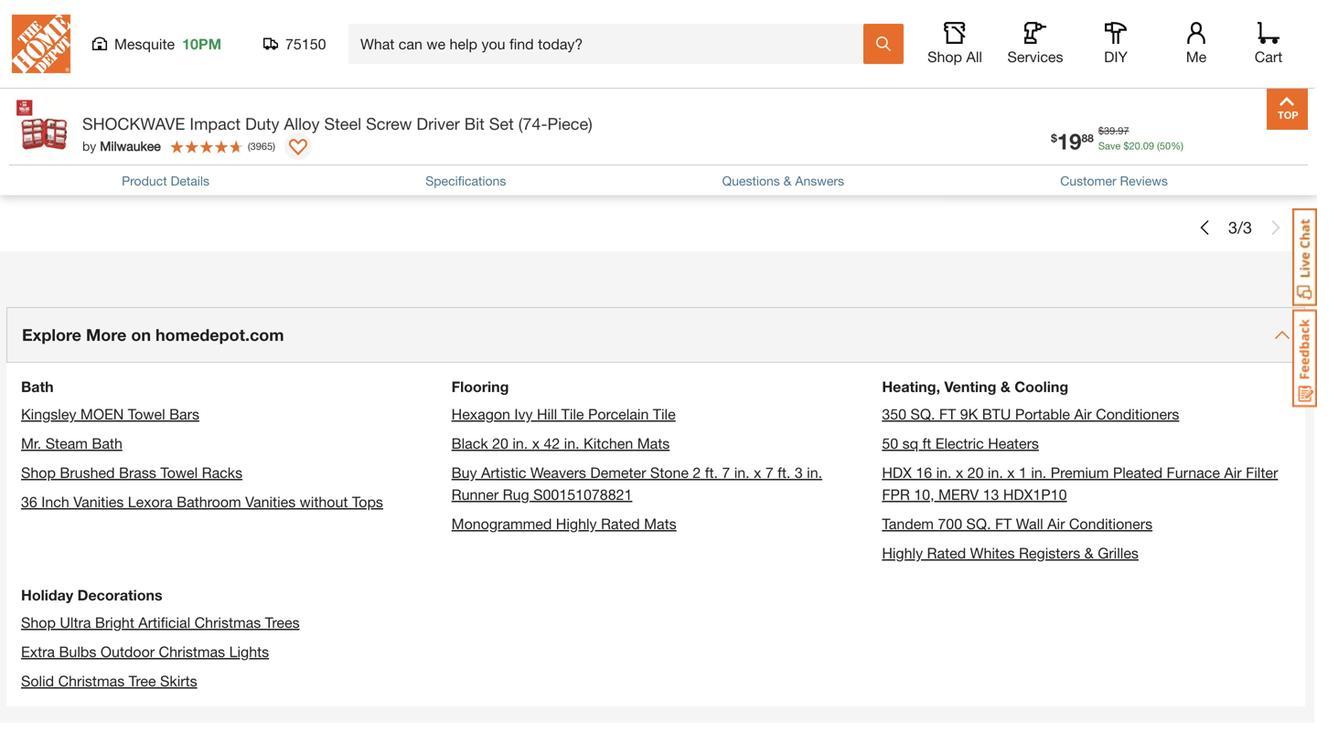 Task type: locate. For each thing, give the bounding box(es) containing it.
white down drying,
[[979, 150, 1012, 165]]

emptying,
[[676, 130, 734, 146], [919, 130, 976, 146]]

2 horizontal spatial &
[[1084, 545, 1094, 562]]

solid christmas tree skirts link
[[21, 673, 197, 690]]

vacuum inside roborock s8 plus robotic vacuum with lidar navigation, self- emptying, sonic mopping, 6000pa suction, multisurface in white
[[771, 92, 818, 107]]

electric up in
[[1142, 92, 1185, 107]]

x right "2"
[[754, 464, 761, 482]]

multisurface down mopping,
[[774, 150, 845, 165]]

conditioners up the grilles
[[1069, 515, 1153, 533]]

robotic right revo
[[938, 92, 983, 107]]

( for roborock s8 plus robotic vacuum with lidar navigation, self- emptying, sonic mopping, 6000pa suction, multisurface in white
[[752, 164, 754, 176]]

2 robotic from the left
[[938, 92, 983, 107]]

42
[[544, 435, 560, 452]]

air left filter
[[1224, 464, 1242, 482]]

0 horizontal spatial memory
[[28, 111, 75, 126]]

1 horizontal spatial wall
[[1226, 92, 1250, 107]]

previous slide image
[[1197, 221, 1212, 235]]

2 vertical spatial 20
[[967, 464, 984, 482]]

1
[[1019, 464, 1027, 482]]

1 ft. from the left
[[705, 464, 718, 482]]

shop down "holiday"
[[21, 614, 56, 632]]

( 549 )
[[104, 164, 126, 176]]

medium left to
[[63, 92, 110, 107]]

pine
[[392, 92, 418, 107]]

) for novilla 12 in. medium to firm gel memory foam tight top queen mattress, oeko-tex standard 100 certification mattresses
[[123, 164, 126, 176]]

hexagon ivy hill tile porcelain tile link
[[452, 406, 676, 423]]

in. right 42
[[564, 435, 579, 452]]

whirlpool 27 in. electric smart wall oven with built-in microwave with touchscreen in stainless steel
[[1108, 75, 1284, 146]]

ft up highly rated whites registers & grilles
[[995, 515, 1012, 533]]

display image
[[289, 139, 307, 157]]

gel inside novilla 12 in. medium to firm gel memory foam tight top queen mattress, oeko-tex standard 100 certification mattresses
[[157, 92, 177, 107]]

shop all
[[927, 48, 982, 65]]

roborock inside roborock q revo robotic vacuum and mop with smart navigation, self-emptying, self-drying, multisurface in white
[[892, 75, 968, 90]]

2 vertical spatial 50
[[882, 435, 898, 452]]

1 horizontal spatial 3
[[1228, 218, 1237, 237]]

0 vertical spatial medium
[[63, 92, 110, 107]]

buy artistic weavers demeter stone 2 ft. 7 in. x 7 ft. 3 in. runner rug s00151078821 link
[[452, 464, 822, 504]]

) for roborock s8 plus robotic vacuum with lidar navigation, self- emptying, sonic mopping, 6000pa suction, multisurface in white
[[765, 164, 768, 176]]

50 right reviews
[[1186, 164, 1197, 176]]

shop brushed brass towel racks link
[[21, 464, 242, 482]]

premium
[[1051, 464, 1109, 482]]

electric inside whirlpool 27 in. electric smart wall oven with built-in microwave with touchscreen in stainless steel
[[1142, 92, 1185, 107]]

vacuum inside roborock q revo robotic vacuum and mop with smart navigation, self-emptying, self-drying, multisurface in white
[[986, 92, 1032, 107]]

0 horizontal spatial .
[[1115, 125, 1118, 137]]

rated down buy artistic weavers demeter stone 2 ft. 7 in. x 7 ft. 3 in. runner rug s00151078821 link
[[601, 515, 640, 533]]

1 horizontal spatial vanities
[[245, 494, 296, 511]]

navigation,
[[716, 111, 780, 126], [987, 111, 1051, 126]]

1 horizontal spatial solid
[[244, 111, 273, 126]]

1 horizontal spatial robotic
[[938, 92, 983, 107]]

wall left oven
[[1226, 92, 1250, 107]]

1 vertical spatial smart
[[949, 111, 983, 126]]

1 horizontal spatial ft.
[[778, 464, 791, 482]]

in.
[[46, 92, 60, 107], [1125, 92, 1139, 107], [513, 435, 528, 452], [564, 435, 579, 452], [734, 464, 750, 482], [807, 464, 822, 482], [936, 464, 952, 482], [988, 464, 1003, 482], [1031, 464, 1047, 482]]

1 multisurface from the left
[[774, 150, 845, 165]]

$
[[1098, 125, 1104, 137], [1051, 132, 1057, 144], [1123, 140, 1129, 152]]

with down 27
[[1108, 111, 1131, 126]]

) for whirlpool 27 in. electric smart wall oven with built-in microwave with touchscreen in stainless steel
[[1197, 164, 1200, 176]]

$ right 88
[[1098, 125, 1104, 137]]

3 / 3
[[1228, 218, 1252, 237]]

350 sq. ft 9k btu portable air conditioners
[[882, 406, 1179, 423]]

12 in. medium to firm gel memory foam tight top queen mattress, oeko-tex standard 100 certification mattresses image
[[19, 0, 220, 62]]

1 horizontal spatial steel
[[1253, 130, 1281, 146]]

roborock up revo
[[892, 75, 968, 90]]

bath down kingsley moen towel bars
[[92, 435, 122, 452]]

towel left bars
[[128, 406, 165, 423]]

0 vertical spatial electric
[[1142, 92, 1185, 107]]

1 horizontal spatial 7
[[765, 464, 774, 482]]

customer reviews
[[1060, 173, 1168, 188]]

0 horizontal spatial navigation,
[[716, 111, 780, 126]]

steel down top "button"
[[1253, 130, 1281, 146]]

wall down hdx1p10
[[1016, 515, 1043, 533]]

What can we help you find today? search field
[[360, 25, 862, 63]]

with down oven
[[1245, 111, 1269, 126]]

1 horizontal spatial bath
[[92, 435, 122, 452]]

multisurface inside roborock s8 plus robotic vacuum with lidar navigation, self- emptying, sonic mopping, 6000pa suction, multisurface in white
[[774, 150, 845, 165]]

medium inside novilla 12 in. medium to firm gel memory foam tight top queen mattress, oeko-tex standard 100 certification mattresses
[[63, 92, 110, 107]]

save
[[1098, 140, 1121, 152]]

trees
[[265, 614, 300, 632]]

1 vertical spatial foam
[[460, 130, 493, 146]]

roborock for plus
[[676, 75, 752, 90]]

multisurface down the mop
[[892, 150, 962, 165]]

1 horizontal spatial vacuum
[[986, 92, 1032, 107]]

2 horizontal spatial $
[[1123, 140, 1129, 152]]

top button
[[1267, 89, 1308, 130]]

2 navigation, from the left
[[987, 111, 1051, 126]]

with up mopping,
[[821, 92, 845, 107]]

memory up mattress,
[[28, 111, 75, 126]]

self- down the mop
[[892, 130, 919, 146]]

. up the save
[[1115, 125, 1118, 137]]

memory inside novilla 12 in. medium to firm gel memory foam tight top queen mattress, oeko-tex standard 100 certification mattresses
[[28, 111, 75, 126]]

and
[[1036, 92, 1058, 107]]

buy artistic weavers demeter stone 2 ft. 7 in. x 7 ft. 3 in. runner rug s00151078821
[[452, 464, 822, 504]]

whites
[[970, 545, 1015, 562]]

0 vertical spatial ft
[[939, 406, 956, 423]]

20 inside hdx 16 in. x 20 in. x 1 in. premium pleated furnace air filter fpr 10, merv 13 hdx1p10
[[967, 464, 984, 482]]

christmas down bulbs
[[58, 673, 125, 690]]

extra bulbs outdoor christmas lights link
[[21, 644, 269, 661]]

2 vertical spatial &
[[1084, 545, 1094, 562]]

1 vacuum from the left
[[771, 92, 818, 107]]

steel inside whirlpool 27 in. electric smart wall oven with built-in microwave with touchscreen in stainless steel
[[1253, 130, 1281, 146]]

emptying, up ( 64 )
[[919, 130, 976, 146]]

with inside roborock s8 plus robotic vacuum with lidar navigation, self- emptying, sonic mopping, 6000pa suction, multisurface in white
[[821, 92, 845, 107]]

roborock inside roborock s8 plus robotic vacuum with lidar navigation, self- emptying, sonic mopping, 6000pa suction, multisurface in white
[[676, 75, 752, 90]]

live chat image
[[1292, 209, 1317, 306]]

2 emptying, from the left
[[919, 130, 976, 146]]

in
[[319, 92, 329, 107], [1184, 130, 1194, 146], [848, 150, 858, 165], [965, 150, 975, 165]]

mop
[[892, 111, 918, 126]]

navigation, up drying,
[[987, 111, 1051, 126]]

ft left 9k
[[939, 406, 956, 423]]

brass
[[119, 464, 156, 482]]

1 emptying, from the left
[[676, 130, 734, 146]]

highly down 's00151078821'
[[556, 515, 597, 533]]

0 vertical spatial white
[[979, 150, 1012, 165]]

1 horizontal spatial air
[[1074, 406, 1092, 423]]

1 vertical spatial mats
[[644, 515, 677, 533]]

0 horizontal spatial tile
[[561, 406, 584, 423]]

emptying, up 6000pa
[[676, 130, 734, 146]]

foam
[[79, 111, 111, 126], [460, 130, 493, 146]]

shop for shop all
[[927, 48, 962, 65]]

vacuum up mopping,
[[771, 92, 818, 107]]

vanities down brushed
[[73, 494, 124, 511]]

1 vertical spatial .
[[1140, 140, 1143, 152]]

0 horizontal spatial 3
[[795, 464, 803, 482]]

0 vertical spatial bath
[[21, 378, 54, 396]]

1 vertical spatial 20
[[492, 435, 508, 452]]

& up btu
[[1000, 378, 1010, 396]]

. down built-
[[1140, 140, 1143, 152]]

smart up microwave
[[1188, 92, 1223, 107]]

shop left all at the right
[[927, 48, 962, 65]]

0 horizontal spatial self-
[[784, 111, 810, 126]]

0 vertical spatial shop
[[927, 48, 962, 65]]

towel
[[128, 406, 165, 423], [160, 464, 198, 482]]

multisurface inside roborock q revo robotic vacuum and mop with smart navigation, self-emptying, self-drying, multisurface in white
[[892, 150, 962, 165]]

1 vertical spatial solid
[[21, 673, 54, 690]]

50 left "sq"
[[882, 435, 898, 452]]

with down revo
[[921, 111, 945, 126]]

97
[[1118, 125, 1129, 137]]

2 horizontal spatial 20
[[1129, 140, 1140, 152]]

wood
[[277, 111, 310, 126]]

1 vertical spatial medium
[[460, 111, 507, 126]]

) for welwick designs 6-drawer 56 in w natural pine solid wood transitional reeded dresser
[[328, 164, 331, 176]]

vacuum left and
[[986, 92, 1032, 107]]

1 horizontal spatial memory
[[579, 111, 626, 126]]

christmas up the skirts
[[159, 644, 225, 661]]

highly rated whites registers & grilles
[[882, 545, 1139, 562]]

air inside hdx 16 in. x 20 in. x 1 in. premium pleated furnace air filter fpr 10, merv 13 hdx1p10
[[1224, 464, 1242, 482]]

0 horizontal spatial emptying,
[[676, 130, 734, 146]]

emptying, inside roborock s8 plus robotic vacuum with lidar navigation, self- emptying, sonic mopping, 6000pa suction, multisurface in white
[[676, 130, 734, 146]]

the home depot logo image
[[12, 15, 70, 73]]

white down 6000pa
[[676, 169, 709, 184]]

shop inside button
[[927, 48, 962, 65]]

racks
[[202, 464, 242, 482]]

( for roborock q revo robotic vacuum and mop with smart navigation, self-emptying, self-drying, multisurface in white
[[968, 164, 970, 176]]

sq. right 350
[[910, 406, 935, 423]]

1 navigation, from the left
[[716, 111, 780, 126]]

0 vertical spatial 50
[[1160, 140, 1171, 152]]

0 horizontal spatial electric
[[935, 435, 984, 452]]

tops
[[352, 494, 383, 511]]

solid up dresser
[[244, 111, 273, 126]]

2 horizontal spatial 50
[[1186, 164, 1197, 176]]

1 horizontal spatial smart
[[1188, 92, 1223, 107]]

rug
[[503, 486, 529, 504]]

0 horizontal spatial multisurface
[[774, 150, 845, 165]]

0 horizontal spatial white
[[676, 169, 709, 184]]

20 up 13
[[967, 464, 984, 482]]

robotic for with
[[938, 92, 983, 107]]

decorations
[[77, 587, 162, 604]]

designs
[[298, 75, 348, 90]]

0 vertical spatial smart
[[1188, 92, 1223, 107]]

2 multisurface from the left
[[892, 150, 962, 165]]

steel down w
[[324, 114, 361, 134]]

tile right porcelain
[[653, 406, 676, 423]]

0 horizontal spatial foam
[[79, 111, 111, 126]]

smart up 64
[[949, 111, 983, 126]]

0 horizontal spatial vanities
[[73, 494, 124, 511]]

1 horizontal spatial gel
[[510, 111, 530, 126]]

$ down the 97
[[1123, 140, 1129, 152]]

in. down ivy
[[513, 435, 528, 452]]

( for welwick designs 6-drawer 56 in w natural pine solid wood transitional reeded dresser
[[320, 164, 323, 176]]

ghostbed
[[460, 75, 532, 90]]

& right ( 30 )
[[784, 173, 792, 188]]

1 vertical spatial ft
[[995, 515, 1012, 533]]

s8
[[676, 92, 691, 107]]

product details
[[122, 173, 209, 188]]

in. right 27
[[1125, 92, 1139, 107]]

memory inside 'ghostbed dream king hybrid 10 inch medium gel infused memory foam bed-in-a-box mattress'
[[579, 111, 626, 126]]

in. inside whirlpool 27 in. electric smart wall oven with built-in microwave with touchscreen in stainless steel
[[1125, 92, 1139, 107]]

self- up mopping,
[[784, 111, 810, 126]]

extra
[[21, 644, 55, 661]]

1 roborock from the left
[[676, 75, 752, 90]]

vanities left without
[[245, 494, 296, 511]]

1 robotic from the left
[[723, 92, 768, 107]]

by milwaukee
[[82, 139, 161, 154]]

buy
[[452, 464, 477, 482]]

0 horizontal spatial vacuum
[[771, 92, 818, 107]]

tree
[[129, 673, 156, 690]]

foam up oeko-
[[79, 111, 111, 126]]

$ right drying,
[[1051, 132, 1057, 144]]

50 right 09
[[1160, 140, 1171, 152]]

1 vertical spatial conditioners
[[1069, 515, 1153, 533]]

0 horizontal spatial bath
[[21, 378, 54, 396]]

hexagon
[[452, 406, 510, 423]]

1 horizontal spatial &
[[1000, 378, 1010, 396]]

1 horizontal spatial roborock
[[892, 75, 968, 90]]

bath up kingsley
[[21, 378, 54, 396]]

2 roborock from the left
[[892, 75, 968, 90]]

diy button
[[1087, 22, 1145, 66]]

mats up stone on the bottom of the page
[[637, 435, 670, 452]]

cart
[[1255, 48, 1283, 65]]

629
[[538, 164, 555, 176]]

gel down king
[[510, 111, 530, 126]]

& left the grilles
[[1084, 545, 1094, 562]]

0 horizontal spatial solid
[[21, 673, 54, 690]]

mats down the buy artistic weavers demeter stone 2 ft. 7 in. x 7 ft. 3 in. runner rug s00151078821 at the bottom of page
[[644, 515, 677, 533]]

1 vertical spatial air
[[1224, 464, 1242, 482]]

questions & answers button
[[722, 171, 844, 191], [722, 171, 844, 191]]

conditioners up pleated
[[1096, 406, 1179, 423]]

black 20 in. x 42 in. kitchen mats
[[452, 435, 670, 452]]

gel up top
[[157, 92, 177, 107]]

vanities
[[73, 494, 124, 511], [245, 494, 296, 511]]

by
[[82, 139, 96, 154]]

1 horizontal spatial rated
[[927, 545, 966, 562]]

0 horizontal spatial sq.
[[910, 406, 935, 423]]

air right portable
[[1074, 406, 1092, 423]]

solid down extra
[[21, 673, 54, 690]]

in. right 1
[[1031, 464, 1047, 482]]

with
[[821, 92, 845, 107], [921, 111, 945, 126], [1108, 111, 1131, 126], [1245, 111, 1269, 126]]

foam left bed-
[[460, 130, 493, 146]]

0 horizontal spatial robotic
[[723, 92, 768, 107]]

grilles
[[1098, 545, 1139, 562]]

foam inside 'ghostbed dream king hybrid 10 inch medium gel infused memory foam bed-in-a-box mattress'
[[460, 130, 493, 146]]

product image image
[[14, 98, 73, 157]]

0 vertical spatial solid
[[244, 111, 273, 126]]

1 horizontal spatial electric
[[1142, 92, 1185, 107]]

20 up 'artistic'
[[492, 435, 508, 452]]

shop for shop brushed brass towel racks
[[21, 464, 56, 482]]

without
[[300, 494, 348, 511]]

0 horizontal spatial ft.
[[705, 464, 718, 482]]

highly down tandem
[[882, 545, 923, 562]]

robotic inside roborock q revo robotic vacuum and mop with smart navigation, self-emptying, self-drying, multisurface in white
[[938, 92, 983, 107]]

0 horizontal spatial steel
[[324, 114, 361, 134]]

solid christmas tree skirts
[[21, 673, 197, 690]]

0 vertical spatial mats
[[637, 435, 670, 452]]

smart inside roborock q revo robotic vacuum and mop with smart navigation, self-emptying, self-drying, multisurface in white
[[949, 111, 983, 126]]

navigation, up "sonic"
[[716, 111, 780, 126]]

drawer
[[256, 92, 297, 107]]

0 vertical spatial conditioners
[[1096, 406, 1179, 423]]

vacuum for self-
[[771, 92, 818, 107]]

0 horizontal spatial ft
[[939, 406, 956, 423]]

shop down mr. in the left bottom of the page
[[21, 464, 56, 482]]

electric down 9k
[[935, 435, 984, 452]]

x left 1
[[1007, 464, 1015, 482]]

1 vertical spatial christmas
[[159, 644, 225, 661]]

0 horizontal spatial medium
[[63, 92, 110, 107]]

1 horizontal spatial sq.
[[966, 515, 991, 533]]

0 vertical spatial foam
[[79, 111, 111, 126]]

12
[[28, 92, 43, 107]]

2 memory from the left
[[579, 111, 626, 126]]

top
[[147, 111, 168, 126]]

2 vacuum from the left
[[986, 92, 1032, 107]]

0 vertical spatial gel
[[157, 92, 177, 107]]

rated down 700 at the right bottom of page
[[927, 545, 966, 562]]

1 horizontal spatial navigation,
[[987, 111, 1051, 126]]

0 horizontal spatial gel
[[157, 92, 177, 107]]

1 memory from the left
[[28, 111, 75, 126]]

in. right "2"
[[734, 464, 750, 482]]

2 horizontal spatial air
[[1224, 464, 1242, 482]]

2 tile from the left
[[653, 406, 676, 423]]

medium down dream on the left of the page
[[460, 111, 507, 126]]

roborock up plus
[[676, 75, 752, 90]]

homedepot.com
[[155, 325, 284, 345]]

hdx1p10
[[1003, 486, 1067, 504]]

shop all button
[[926, 22, 984, 66]]

20 left 09
[[1129, 140, 1140, 152]]

dream king hybrid 10 inch medium gel infused memory foam bed-in-a-box mattress image
[[451, 0, 652, 62]]

this is the last slide image
[[1269, 221, 1283, 235]]

tile right hill
[[561, 406, 584, 423]]

2 vertical spatial shop
[[21, 614, 56, 632]]

towel up '36 inch vanities lexora bathroom vanities without tops' "link"
[[160, 464, 198, 482]]

robotic right plus
[[723, 92, 768, 107]]

kitchen
[[584, 435, 633, 452]]

0 horizontal spatial &
[[784, 173, 792, 188]]

20 inside $ 19 88 $ 39 . 97 save $ 20 . 09 ( 50 %)
[[1129, 140, 1140, 152]]

2 horizontal spatial self-
[[980, 130, 1007, 146]]

1 horizontal spatial tile
[[653, 406, 676, 423]]

39
[[1104, 125, 1115, 137]]

christmas up lights
[[194, 614, 261, 632]]

in. down novilla at the left top of the page
[[46, 92, 60, 107]]

white inside roborock q revo robotic vacuum and mop with smart navigation, self-emptying, self-drying, multisurface in white
[[979, 150, 1012, 165]]

1 vertical spatial gel
[[510, 111, 530, 126]]

in inside roborock q revo robotic vacuum and mop with smart navigation, self-emptying, self-drying, multisurface in white
[[965, 150, 975, 165]]

tandem 700 sq. ft wall air conditioners
[[882, 515, 1153, 533]]

filter
[[1246, 464, 1278, 482]]

1 vertical spatial shop
[[21, 464, 56, 482]]

white
[[979, 150, 1012, 165], [676, 169, 709, 184]]

drying,
[[1007, 130, 1047, 146]]

1 vertical spatial highly
[[882, 545, 923, 562]]

bulbs
[[59, 644, 96, 661]]

36
[[21, 494, 37, 511]]

robotic inside roborock s8 plus robotic vacuum with lidar navigation, self- emptying, sonic mopping, 6000pa suction, multisurface in white
[[723, 92, 768, 107]]

1 horizontal spatial medium
[[460, 111, 507, 126]]

0 horizontal spatial highly
[[556, 515, 597, 533]]

2 vertical spatial christmas
[[58, 673, 125, 690]]

wall inside whirlpool 27 in. electric smart wall oven with built-in microwave with touchscreen in stainless steel
[[1226, 92, 1250, 107]]

q
[[892, 92, 901, 107]]

1 horizontal spatial .
[[1140, 140, 1143, 152]]

88
[[1082, 132, 1094, 144]]

64
[[970, 164, 981, 176]]

0 vertical spatial wall
[[1226, 92, 1250, 107]]

56
[[301, 92, 315, 107]]

sq. right 700 at the right bottom of page
[[966, 515, 991, 533]]

infused
[[533, 111, 575, 126]]

cart link
[[1248, 22, 1289, 66]]

touchscreen
[[1108, 130, 1180, 146]]

0 horizontal spatial 7
[[722, 464, 730, 482]]

2 vertical spatial air
[[1047, 515, 1065, 533]]

air up registers in the right of the page
[[1047, 515, 1065, 533]]

1 vertical spatial wall
[[1016, 515, 1043, 533]]

memory up mattress
[[579, 111, 626, 126]]

self- up 64
[[980, 130, 1007, 146]]

gel inside 'ghostbed dream king hybrid 10 inch medium gel infused memory foam bed-in-a-box mattress'
[[510, 111, 530, 126]]

navigation, inside roborock s8 plus robotic vacuum with lidar navigation, self- emptying, sonic mopping, 6000pa suction, multisurface in white
[[716, 111, 780, 126]]

white inside roborock s8 plus robotic vacuum with lidar navigation, self- emptying, sonic mopping, 6000pa suction, multisurface in white
[[676, 169, 709, 184]]



Task type: vqa. For each thing, say whether or not it's contained in the screenshot.
FT
yes



Task type: describe. For each thing, give the bounding box(es) containing it.
( 8 )
[[320, 164, 331, 176]]

dream
[[460, 92, 498, 107]]

2 7 from the left
[[765, 464, 774, 482]]

2 horizontal spatial 3
[[1243, 218, 1252, 237]]

6-drawer 56 in w natural pine solid wood transitional reeded dresser image
[[235, 0, 436, 62]]

pleated
[[1113, 464, 1163, 482]]

0 horizontal spatial wall
[[1016, 515, 1043, 533]]

flooring
[[452, 378, 509, 396]]

white for 6000pa
[[676, 169, 709, 184]]

roborock for revo
[[892, 75, 968, 90]]

0 vertical spatial christmas
[[194, 614, 261, 632]]

50 inside $ 19 88 $ 39 . 97 save $ 20 . 09 ( 50 %)
[[1160, 140, 1171, 152]]

venting
[[944, 378, 996, 396]]

0 vertical spatial sq.
[[910, 406, 935, 423]]

0 vertical spatial highly
[[556, 515, 597, 533]]

demeter
[[590, 464, 646, 482]]

milwaukee
[[100, 139, 161, 154]]

highly rated whites registers & grilles link
[[882, 545, 1139, 562]]

robotic for navigation,
[[723, 92, 768, 107]]

questions
[[722, 173, 780, 188]]

1 horizontal spatial ft
[[995, 515, 1012, 533]]

0 vertical spatial air
[[1074, 406, 1092, 423]]

microwave
[[1179, 111, 1242, 126]]

mr. steam bath link
[[21, 435, 122, 452]]

) for ghostbed dream king hybrid 10 inch medium gel infused memory foam bed-in-a-box mattress
[[555, 164, 558, 176]]

diy
[[1104, 48, 1128, 65]]

( for ghostbed dream king hybrid 10 inch medium gel infused memory foam bed-in-a-box mattress
[[536, 164, 538, 176]]

sq
[[902, 435, 918, 452]]

mr.
[[21, 435, 41, 452]]

( 64 )
[[968, 164, 984, 176]]

electric for smart
[[1142, 92, 1185, 107]]

monogrammed highly rated mats link
[[452, 515, 677, 533]]

white for self-
[[979, 150, 1012, 165]]

oeko-
[[85, 130, 126, 146]]

1 tile from the left
[[561, 406, 584, 423]]

0 horizontal spatial $
[[1051, 132, 1057, 144]]

self- inside roborock s8 plus robotic vacuum with lidar navigation, self- emptying, sonic mopping, 6000pa suction, multisurface in white
[[784, 111, 810, 126]]

navigation, inside roborock q revo robotic vacuum and mop with smart navigation, self-emptying, self-drying, multisurface in white
[[987, 111, 1051, 126]]

1 horizontal spatial self-
[[892, 130, 919, 146]]

customer
[[1060, 173, 1116, 188]]

specifications
[[425, 173, 506, 188]]

1 7 from the left
[[722, 464, 730, 482]]

shop for shop ultra bright artificial christmas trees
[[21, 614, 56, 632]]

duty
[[245, 114, 279, 134]]

36 inch vanities lexora bathroom vanities without tops link
[[21, 494, 383, 511]]

( for novilla 12 in. medium to firm gel memory foam tight top queen mattress, oeko-tex standard 100 certification mattresses
[[104, 164, 107, 176]]

x left 42
[[532, 435, 540, 452]]

electric for heaters
[[935, 435, 984, 452]]

hybrid
[[531, 92, 569, 107]]

16
[[916, 464, 932, 482]]

registers
[[1019, 545, 1080, 562]]

0 vertical spatial &
[[784, 173, 792, 188]]

shockwave impact duty alloy steel screw driver bit set (74-piece)
[[82, 114, 592, 134]]

answers
[[795, 173, 844, 188]]

0 horizontal spatial 20
[[492, 435, 508, 452]]

/
[[1237, 218, 1243, 237]]

certification
[[53, 150, 122, 165]]

0 horizontal spatial air
[[1047, 515, 1065, 533]]

driver
[[417, 114, 460, 134]]

3 inside the buy artistic weavers demeter stone 2 ft. 7 in. x 7 ft. 3 in. runner rug s00151078821
[[795, 464, 803, 482]]

in inside whirlpool 27 in. electric smart wall oven with built-in microwave with touchscreen in stainless steel
[[1184, 130, 1194, 146]]

bit
[[464, 114, 485, 134]]

tandem 700 sq. ft wall air conditioners link
[[882, 515, 1153, 533]]

stone
[[650, 464, 689, 482]]

mesquite 10pm
[[114, 35, 221, 53]]

heating, venting & cooling
[[882, 378, 1068, 396]]

1 horizontal spatial highly
[[882, 545, 923, 562]]

1 vertical spatial rated
[[927, 545, 966, 562]]

1 vanities from the left
[[73, 494, 124, 511]]

x inside the buy artistic weavers demeter stone 2 ft. 7 in. x 7 ft. 3 in. runner rug s00151078821
[[754, 464, 761, 482]]

questions & answers
[[722, 173, 844, 188]]

q revo robotic vacuum and mop with smart navigation, self-emptying, self-drying, multisurface in white image
[[883, 0, 1084, 62]]

feedback link image
[[1292, 309, 1317, 408]]

monogrammed
[[452, 515, 552, 533]]

0 horizontal spatial 50
[[882, 435, 898, 452]]

1 vertical spatial bath
[[92, 435, 122, 452]]

black 20 in. x 42 in. kitchen mats link
[[452, 435, 670, 452]]

welwick
[[244, 75, 295, 90]]

standard
[[153, 130, 205, 146]]

oven
[[1254, 92, 1284, 107]]

in
[[1165, 111, 1176, 126]]

roborock q revo robotic vacuum and mop with smart navigation, self-emptying, self-drying, multisurface in white
[[892, 75, 1058, 165]]

1 vertical spatial towel
[[160, 464, 198, 482]]

50 sq ft electric heaters
[[882, 435, 1039, 452]]

smart inside whirlpool 27 in. electric smart wall oven with built-in microwave with touchscreen in stainless steel
[[1188, 92, 1223, 107]]

( 3965 )
[[248, 140, 275, 152]]

impact
[[190, 114, 241, 134]]

( inside $ 19 88 $ 39 . 97 save $ 20 . 09 ( 50 %)
[[1157, 140, 1160, 152]]

350 sq. ft 9k btu portable air conditioners link
[[882, 406, 1179, 423]]

tex
[[126, 130, 149, 146]]

product
[[122, 173, 167, 188]]

2 ft. from the left
[[778, 464, 791, 482]]

( 50 )
[[1184, 164, 1200, 176]]

mr. steam bath
[[21, 435, 122, 452]]

in. left hdx at the right of the page
[[807, 464, 822, 482]]

in. inside novilla 12 in. medium to firm gel memory foam tight top queen mattress, oeko-tex standard 100 certification mattresses
[[46, 92, 60, 107]]

novilla 12 in. medium to firm gel memory foam tight top queen mattress, oeko-tex standard 100 certification mattresses
[[28, 75, 209, 165]]

in. up 13
[[988, 464, 1003, 482]]

emptying, inside roborock q revo robotic vacuum and mop with smart navigation, self-emptying, self-drying, multisurface in white
[[919, 130, 976, 146]]

0 vertical spatial .
[[1115, 125, 1118, 137]]

with inside roborock q revo robotic vacuum and mop with smart navigation, self-emptying, self-drying, multisurface in white
[[921, 111, 945, 126]]

36 inch vanities lexora bathroom vanities without tops
[[21, 494, 383, 511]]

vacuum for smart
[[986, 92, 1032, 107]]

in inside welwick designs 6-drawer 56 in w natural pine solid wood transitional reeded dresser
[[319, 92, 329, 107]]

medium inside 'ghostbed dream king hybrid 10 inch medium gel infused memory foam bed-in-a-box mattress'
[[460, 111, 507, 126]]

$ 19 88 $ 39 . 97 save $ 20 . 09 ( 50 %)
[[1051, 125, 1184, 154]]

s00151078821
[[533, 486, 632, 504]]

porcelain
[[588, 406, 649, 423]]

in inside roborock s8 plus robotic vacuum with lidar navigation, self- emptying, sonic mopping, 6000pa suction, multisurface in white
[[848, 150, 858, 165]]

inch
[[590, 92, 614, 107]]

1 horizontal spatial $
[[1098, 125, 1104, 137]]

( 30 )
[[752, 164, 768, 176]]

s8 plus robotic vacuum with lidar navigation, self-emptying, sonic mopping, 6000pa suction, multisurface in white image
[[667, 0, 868, 62]]

kingsley moen towel bars
[[21, 406, 199, 423]]

steam
[[45, 435, 88, 452]]

multisurface for emptying,
[[892, 150, 962, 165]]

x up merv
[[956, 464, 963, 482]]

revo
[[905, 92, 934, 107]]

holiday
[[21, 587, 73, 604]]

in. right 16
[[936, 464, 952, 482]]

tandem
[[882, 515, 934, 533]]

box
[[551, 130, 574, 146]]

foam inside novilla 12 in. medium to firm gel memory foam tight top queen mattress, oeko-tex standard 100 certification mattresses
[[79, 111, 111, 126]]

runner
[[452, 486, 499, 504]]

0 vertical spatial rated
[[601, 515, 640, 533]]

details
[[171, 173, 209, 188]]

natural
[[348, 92, 389, 107]]

more
[[86, 325, 127, 345]]

hill
[[537, 406, 557, 423]]

tight
[[115, 111, 144, 126]]

100
[[28, 150, 50, 165]]

shockwave
[[82, 114, 185, 134]]

hdx 16 in. x 20 in. x 1 in. premium pleated furnace air filter fpr 10, merv 13 hdx1p10 link
[[882, 464, 1278, 504]]

( for whirlpool 27 in. electric smart wall oven with built-in microwave with touchscreen in stainless steel
[[1184, 164, 1186, 176]]

27 in. electric smart wall oven with built-in microwave with touchscreen in stainless steel image
[[1098, 0, 1300, 62]]

0 vertical spatial towel
[[128, 406, 165, 423]]

in-
[[524, 130, 539, 146]]

multisurface for mopping,
[[774, 150, 845, 165]]

10,
[[914, 486, 934, 504]]

services
[[1007, 48, 1063, 65]]

heaters
[[988, 435, 1039, 452]]

) for roborock q revo robotic vacuum and mop with smart navigation, self-emptying, self-drying, multisurface in white
[[981, 164, 984, 176]]

solid inside welwick designs 6-drawer 56 in w natural pine solid wood transitional reeded dresser
[[244, 111, 273, 126]]

2 vanities from the left
[[245, 494, 296, 511]]

ghostbed dream king hybrid 10 inch medium gel infused memory foam bed-in-a-box mattress
[[460, 75, 627, 146]]

9k
[[960, 406, 978, 423]]



